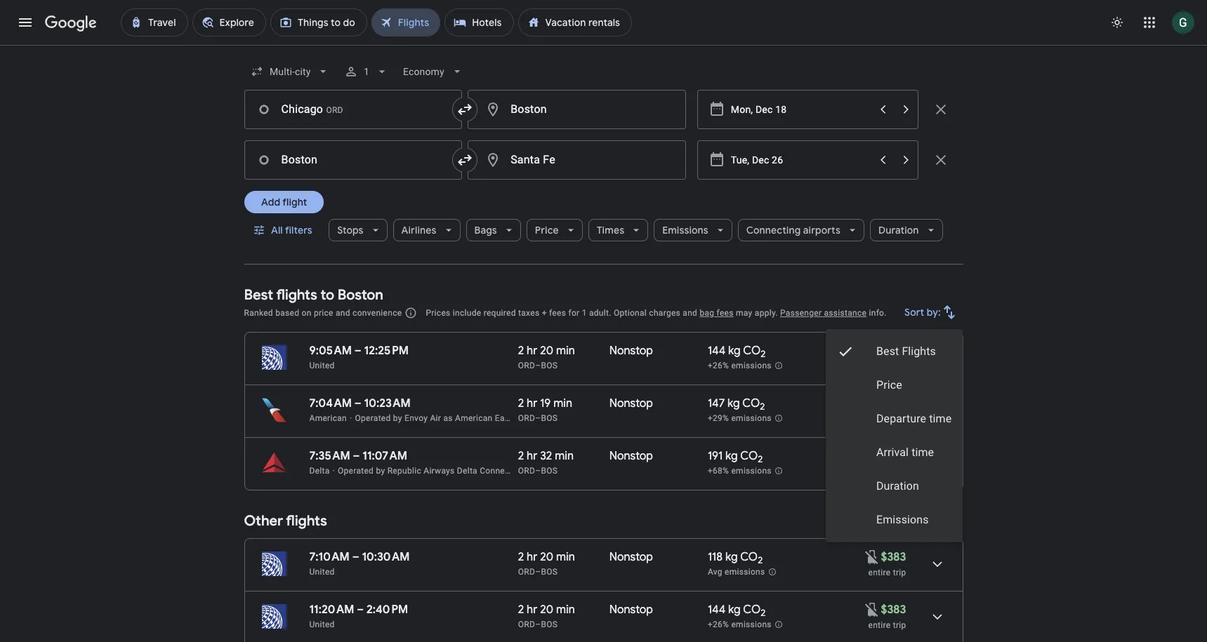 Task type: vqa. For each thing, say whether or not it's contained in the screenshot.
Where else? text field
no



Task type: locate. For each thing, give the bounding box(es) containing it.
bos for 12:25 pm
[[541, 361, 558, 371]]

1 vertical spatial time
[[912, 446, 934, 459]]

1 nonstop from the top
[[610, 344, 653, 358]]

– inside 11:20 am – 2:40 pm united
[[357, 603, 364, 617]]

co down avg emissions
[[743, 603, 761, 617]]

191
[[708, 450, 723, 464]]

383 US dollars text field
[[881, 344, 906, 358], [881, 551, 906, 565]]

arrival
[[877, 446, 909, 459]]

0 vertical spatial 383 us dollars text field
[[881, 344, 906, 358]]

time for departure time
[[930, 412, 952, 426]]

nonstop flight. element for 12:25 pm
[[610, 344, 653, 360]]

co inside 147 kg co 2
[[743, 397, 760, 411]]

best up the ranked
[[244, 287, 273, 304]]

min for 10:30 am
[[556, 551, 575, 565]]

1 departure text field from the top
[[731, 91, 871, 129]]

1 144 kg co 2 from the top
[[708, 344, 766, 360]]

2
[[518, 344, 524, 358], [761, 349, 766, 360], [518, 397, 524, 411], [760, 401, 765, 413], [518, 450, 524, 464], [758, 454, 763, 466], [518, 551, 524, 565], [758, 555, 763, 567], [518, 603, 524, 617], [761, 608, 766, 620]]

entire
[[868, 414, 891, 424], [868, 568, 891, 578], [868, 621, 891, 631]]

1 vertical spatial flights
[[286, 513, 327, 530]]

0 vertical spatial time
[[930, 412, 952, 426]]

emissions down 147 kg co 2
[[731, 414, 772, 424]]

emissions down 118 kg co 2
[[725, 568, 765, 577]]

2 144 kg co 2 from the top
[[708, 603, 766, 620]]

0 vertical spatial total duration 2 hr 20 min. element
[[518, 344, 610, 360]]

co
[[743, 344, 761, 358], [743, 397, 760, 411], [740, 450, 758, 464], [740, 551, 758, 565], [743, 603, 761, 617]]

0 vertical spatial by
[[393, 414, 402, 424]]

– inside 2 hr 19 min ord – bos
[[535, 414, 541, 424]]

connection
[[480, 466, 525, 476]]

entire trip for 144
[[868, 414, 906, 424]]

144 kg co 2 down may
[[708, 344, 766, 360]]

entire trip up arrival
[[868, 414, 906, 424]]

leaves o'hare international airport at 7:10 am on monday, december 18 and arrives at boston logan international airport at 10:30 am on monday, december 18. element
[[309, 551, 410, 565]]

1 vertical spatial trip
[[893, 568, 906, 578]]

optional
[[614, 308, 647, 318]]

5 ord from the top
[[518, 620, 535, 630]]

1 vertical spatial entire trip
[[868, 568, 906, 578]]

0 horizontal spatial price
[[535, 224, 559, 237]]

all
[[271, 224, 283, 237]]

1 horizontal spatial best
[[877, 345, 899, 358]]

operated down 7:35 am – 11:07 am
[[338, 466, 374, 476]]

main content
[[244, 276, 963, 643]]

5 hr from the top
[[527, 603, 538, 617]]

Departure time: 7:04 AM. text field
[[309, 397, 352, 411]]

7:04 am – 10:23 am
[[309, 397, 411, 411]]

and left bag
[[683, 308, 698, 318]]

1 vertical spatial entire
[[868, 568, 891, 578]]

2 entire trip from the top
[[868, 568, 906, 578]]

0 vertical spatial departure text field
[[731, 91, 871, 129]]

ord inside 2 hr 32 min ord – bos
[[518, 466, 535, 476]]

1 vertical spatial +26% emissions
[[708, 620, 772, 630]]

0 vertical spatial price
[[535, 224, 559, 237]]

bos
[[541, 361, 558, 371], [541, 414, 558, 424], [541, 466, 558, 476], [541, 568, 558, 577], [541, 620, 558, 630]]

price right bags popup button
[[535, 224, 559, 237]]

none search field containing add flight
[[244, 55, 963, 265]]

this price for this flight doesn't include overhead bin access. if you need a carry-on bag, use the bags filter to update prices. image down this price for this flight doesn't include overhead bin access. if you need a carry-on bag, use the bags filter to update prices. icon
[[864, 602, 881, 618]]

1 vertical spatial 20
[[540, 551, 554, 565]]

kg down may
[[728, 344, 741, 358]]

0 vertical spatial flights
[[276, 287, 317, 304]]

118 kg co 2
[[708, 551, 763, 567]]

ord for 10:30 am
[[518, 568, 535, 577]]

1 vertical spatial total duration 2 hr 20 min. element
[[518, 551, 610, 567]]

0 vertical spatial entire
[[868, 414, 891, 424]]

0 vertical spatial duration
[[879, 224, 919, 237]]

1 horizontal spatial fees
[[717, 308, 734, 318]]

+26% down avg
[[708, 620, 729, 630]]

2 vertical spatial 2 hr 20 min ord – bos
[[518, 603, 575, 630]]

united
[[309, 361, 335, 371], [309, 568, 335, 577], [309, 620, 335, 630]]

co for 2:40 pm
[[743, 603, 761, 617]]

kg down avg emissions
[[728, 603, 741, 617]]

emissions up 147 kg co 2
[[731, 361, 772, 371]]

kg inside 118 kg co 2
[[726, 551, 738, 565]]

total duration 2 hr 19 min. element
[[518, 397, 610, 413]]

nonstop
[[610, 344, 653, 358], [610, 397, 653, 411], [610, 450, 653, 464], [610, 551, 653, 565], [610, 603, 653, 617]]

5 nonstop from the top
[[610, 603, 653, 617]]

1 vertical spatial operated
[[338, 466, 374, 476]]

1 vertical spatial +26%
[[708, 620, 729, 630]]

0 vertical spatial +26% emissions
[[708, 361, 772, 371]]

fees
[[549, 308, 566, 318], [717, 308, 734, 318]]

co down may
[[743, 344, 761, 358]]

1 $383 from the top
[[881, 344, 906, 358]]

prices
[[426, 308, 451, 318]]

best inside radio item
[[877, 345, 899, 358]]

swap origin and destination. image
[[457, 101, 474, 118], [457, 152, 474, 169]]

united down 11:20 am
[[309, 620, 335, 630]]

entire trip down this price for this flight doesn't include overhead bin access. if you need a carry-on bag, use the bags filter to update prices. icon
[[868, 568, 906, 578]]

11:20 am – 2:40 pm united
[[309, 603, 408, 630]]

$383 down sort
[[881, 344, 906, 358]]

kg
[[728, 344, 741, 358], [728, 397, 740, 411], [726, 450, 738, 464], [726, 551, 738, 565], [728, 603, 741, 617]]

operated
[[355, 414, 391, 424], [338, 466, 374, 476]]

by for envoy
[[393, 414, 402, 424]]

2 $383 from the top
[[881, 551, 906, 565]]

fees right bag
[[717, 308, 734, 318]]

best left flights
[[877, 345, 899, 358]]

1 entire trip from the top
[[868, 414, 906, 424]]

–
[[354, 344, 361, 358], [535, 361, 541, 371], [355, 397, 362, 411], [535, 414, 541, 424], [353, 450, 360, 464], [535, 466, 541, 476], [352, 551, 359, 565], [535, 568, 541, 577], [357, 603, 364, 617], [535, 620, 541, 630]]

0 horizontal spatial 1
[[364, 66, 369, 77]]

bag fees button
[[700, 308, 734, 318]]

ord for 2:40 pm
[[518, 620, 535, 630]]

kg up +29% emissions
[[728, 397, 740, 411]]

ord for 12:25 pm
[[518, 361, 535, 371]]

2 bos from the top
[[541, 414, 558, 424]]

0 vertical spatial operated
[[355, 414, 391, 424]]

2 swap origin and destination. image from the top
[[457, 152, 474, 169]]

time right departure on the bottom
[[930, 412, 952, 426]]

departure time
[[877, 412, 952, 426]]

hr inside 2 hr 32 min ord – bos
[[527, 450, 538, 464]]

+26% emissions for 12:25 pm
[[708, 361, 772, 371]]

passenger
[[780, 308, 822, 318]]

co inside 118 kg co 2
[[740, 551, 758, 565]]

1 vertical spatial 1
[[582, 308, 587, 318]]

1 vertical spatial emissions
[[877, 513, 929, 527]]

1 vertical spatial 144
[[708, 603, 726, 617]]

and right price
[[336, 308, 350, 318]]

by down 10:23 am
[[393, 414, 402, 424]]

383 us dollars text field for 118
[[881, 551, 906, 565]]

3 $383 from the top
[[881, 603, 906, 617]]

1 vertical spatial 383 us dollars text field
[[881, 551, 906, 565]]

this price for this flight doesn't include overhead bin access. if you need a carry-on bag, use the bags filter to update prices. image
[[864, 549, 881, 566]]

ord inside 2 hr 19 min ord – bos
[[518, 414, 535, 424]]

1 vertical spatial united
[[309, 568, 335, 577]]

144 down bag fees button
[[708, 344, 726, 358]]

0 vertical spatial 144 kg co 2
[[708, 344, 766, 360]]

2 383 us dollars text field from the top
[[881, 551, 906, 565]]

2 this price for this flight doesn't include overhead bin access. if you need a carry-on bag, use the bags filter to update prices. image from the top
[[864, 602, 881, 618]]

1 vertical spatial price
[[877, 379, 903, 392]]

total duration 2 hr 32 min. element
[[518, 450, 610, 466]]

2 vertical spatial 20
[[540, 603, 554, 617]]

– inside 2 hr 32 min ord – bos
[[535, 466, 541, 476]]

avg
[[708, 568, 723, 577]]

nonstop for 2:40 pm
[[610, 603, 653, 617]]

operated down '7:04 am – 10:23 am'
[[355, 414, 391, 424]]

383 us dollars text field left flight details. leaves o'hare international airport at 7:10 am on monday, december 18 and arrives at boston logan international airport at 10:30 am on monday, december 18. image
[[881, 551, 906, 565]]

0 vertical spatial swap origin and destination. image
[[457, 101, 474, 118]]

kg inside 147 kg co 2
[[728, 397, 740, 411]]

emissions up this price for this flight doesn't include overhead bin access. if you need a carry-on bag, use the bags filter to update prices. icon
[[877, 513, 929, 527]]

1 horizontal spatial by
[[393, 414, 402, 424]]

swap origin and destination. image for remove flight from chicago to boston on mon, dec 18 icon
[[457, 101, 474, 118]]

stops
[[337, 224, 364, 237]]

4 ord from the top
[[518, 568, 535, 577]]

2 vertical spatial $383
[[881, 603, 906, 617]]

1 horizontal spatial price
[[877, 379, 903, 392]]

2 20 from the top
[[540, 551, 554, 565]]

connecting airports button
[[738, 214, 865, 247]]

3 entire trip from the top
[[868, 621, 906, 631]]

2 hr 19 min ord – bos
[[518, 397, 572, 424]]

republic
[[387, 466, 421, 476]]

time
[[930, 412, 952, 426], [912, 446, 934, 459]]

Arrival time: 2:40 PM. text field
[[367, 603, 408, 617]]

0 vertical spatial 20
[[540, 344, 554, 358]]

 image
[[333, 466, 335, 476]]

1 united from the top
[[309, 361, 335, 371]]

144 kg co 2 for 2:40 pm
[[708, 603, 766, 620]]

0 horizontal spatial and
[[336, 308, 350, 318]]

time right $427
[[912, 446, 934, 459]]

144 kg co 2 down avg emissions
[[708, 603, 766, 620]]

price inside popup button
[[535, 224, 559, 237]]

3 united from the top
[[309, 620, 335, 630]]

+26% emissions down avg emissions
[[708, 620, 772, 630]]

hr for 11:07 am
[[527, 450, 538, 464]]

price down best flights radio item
[[877, 379, 903, 392]]

None search field
[[244, 55, 963, 265]]

charges
[[649, 308, 681, 318]]

5 nonstop flight. element from the top
[[610, 603, 653, 619]]

1 horizontal spatial delta
[[457, 466, 478, 476]]

1 horizontal spatial and
[[683, 308, 698, 318]]

passenger assistance button
[[780, 308, 867, 318]]

4 nonstop from the top
[[610, 551, 653, 565]]

kg right the 191
[[726, 450, 738, 464]]

+26% emissions
[[708, 361, 772, 371], [708, 620, 772, 630]]

flights up '7:10 am' text box
[[286, 513, 327, 530]]

flights for other
[[286, 513, 327, 530]]

flight details. leaves o'hare international airport at 11:20 am on monday, december 18 and arrives at boston logan international airport at 2:40 pm on monday, december 18. image
[[920, 601, 954, 634]]

entire up arrival
[[868, 414, 891, 424]]

flight details. leaves o'hare international airport at 7:10 am on monday, december 18 and arrives at boston logan international airport at 10:30 am on monday, december 18. image
[[920, 548, 954, 582]]

0 vertical spatial 1
[[364, 66, 369, 77]]

emissions right times popup button
[[662, 224, 708, 237]]

None text field
[[468, 90, 686, 129], [244, 140, 462, 180], [468, 90, 686, 129], [244, 140, 462, 180]]

flights for best
[[276, 287, 317, 304]]

1 hr from the top
[[527, 344, 538, 358]]

emissions down avg emissions
[[731, 620, 772, 630]]

1 total duration 2 hr 20 min. element from the top
[[518, 344, 610, 360]]

+26% up 147
[[708, 361, 729, 371]]

2 inside 191 kg co 2
[[758, 454, 763, 466]]

min for 12:25 pm
[[556, 344, 575, 358]]

1 20 from the top
[[540, 344, 554, 358]]

entire for 144
[[868, 414, 891, 424]]

american right as
[[455, 414, 493, 424]]

2 +26% emissions from the top
[[708, 620, 772, 630]]

3 bos from the top
[[541, 466, 558, 476]]

entire trip
[[868, 414, 906, 424], [868, 568, 906, 578], [868, 621, 906, 631]]

flight
[[282, 196, 307, 209]]

144 down avg
[[708, 603, 726, 617]]

2 vertical spatial trip
[[893, 621, 906, 631]]

2 vertical spatial entire trip
[[868, 621, 906, 631]]

other flights
[[244, 513, 327, 530]]

required
[[484, 308, 516, 318]]

united for 9:05 am
[[309, 361, 335, 371]]

144 for 2:40 pm
[[708, 603, 726, 617]]

2 vertical spatial entire
[[868, 621, 891, 631]]

times button
[[588, 214, 648, 247]]

kg up avg emissions
[[726, 551, 738, 565]]

0 vertical spatial best
[[244, 287, 273, 304]]

co for 12:25 pm
[[743, 344, 761, 358]]

price button
[[527, 214, 583, 247]]

united down 9:05 am text field
[[309, 361, 335, 371]]

0 vertical spatial 2 hr 20 min ord – bos
[[518, 344, 575, 371]]

united inside 9:05 am – 12:25 pm united
[[309, 361, 335, 371]]

0 horizontal spatial delta
[[309, 466, 330, 476]]

by down "11:07 am" "text field"
[[376, 466, 385, 476]]

american down 7:04 am
[[309, 414, 347, 424]]

fees right +
[[549, 308, 566, 318]]

1 vertical spatial swap origin and destination. image
[[457, 152, 474, 169]]

entire down 383 us dollars text field
[[868, 621, 891, 631]]

total duration 2 hr 20 min. element
[[518, 344, 610, 360], [518, 551, 610, 567], [518, 603, 610, 619]]

None field
[[244, 59, 336, 84], [398, 59, 470, 84], [244, 59, 336, 84], [398, 59, 470, 84]]

0 horizontal spatial by
[[376, 466, 385, 476]]

0 vertical spatial $383
[[881, 344, 906, 358]]

select your sort order. menu
[[826, 329, 963, 543]]

3 trip from the top
[[893, 621, 906, 631]]

co up avg emissions
[[740, 551, 758, 565]]

+26% emissions up 147 kg co 2
[[708, 361, 772, 371]]

0 vertical spatial emissions
[[662, 224, 708, 237]]

$383 for 147
[[881, 344, 906, 358]]

united inside 7:10 am – 10:30 am united
[[309, 568, 335, 577]]

duration inside the select your sort order. menu
[[877, 480, 920, 493]]

as
[[443, 414, 453, 424]]

2 vertical spatial total duration 2 hr 20 min. element
[[518, 603, 610, 619]]

2 inside 147 kg co 2
[[760, 401, 765, 413]]

united down '7:10 am' text box
[[309, 568, 335, 577]]

1 2 hr 20 min ord – bos from the top
[[518, 344, 575, 371]]

nonstop flight. element
[[610, 344, 653, 360], [610, 397, 653, 413], [610, 450, 653, 466], [610, 551, 653, 567], [610, 603, 653, 619]]

nonstop for 10:30 am
[[610, 551, 653, 565]]

1 swap origin and destination. image from the top
[[457, 101, 474, 118]]

flights up based
[[276, 287, 317, 304]]

2 nonstop flight. element from the top
[[610, 397, 653, 413]]

co up +68% emissions
[[740, 450, 758, 464]]

0 vertical spatial united
[[309, 361, 335, 371]]

1 vertical spatial this price for this flight doesn't include overhead bin access. if you need a carry-on bag, use the bags filter to update prices. image
[[864, 602, 881, 618]]

1 fees from the left
[[549, 308, 566, 318]]

departure
[[877, 412, 927, 426]]

operated by envoy air as american eagle
[[355, 414, 517, 424]]

apply.
[[755, 308, 778, 318]]

11:07 am
[[363, 450, 407, 464]]

0 horizontal spatial best
[[244, 287, 273, 304]]

0 vertical spatial entire trip
[[868, 414, 906, 424]]

1 vertical spatial departure text field
[[731, 141, 871, 179]]

10:23 am
[[364, 397, 411, 411]]

2 2 hr 20 min ord – bos from the top
[[518, 551, 575, 577]]

+26% for 12:25 pm
[[708, 361, 729, 371]]

emissions button
[[654, 214, 732, 247]]

Arrival time: 12:25 PM. text field
[[364, 344, 409, 358]]

2 hr from the top
[[527, 397, 538, 411]]

2 united from the top
[[309, 568, 335, 577]]

operated by republic airways delta connection
[[338, 466, 525, 476]]

this price for this flight doesn't include overhead bin access. if you need a carry-on bag, use the bags filter to update prices. image for 12:25 pm
[[864, 342, 881, 359]]

4 hr from the top
[[527, 551, 538, 565]]

191 kg co 2
[[708, 450, 763, 466]]

2 144 from the top
[[708, 603, 726, 617]]

duration
[[879, 224, 919, 237], [877, 480, 920, 493]]

2 +26% from the top
[[708, 620, 729, 630]]

trip up 383 us dollars text field
[[893, 568, 906, 578]]

1 vertical spatial by
[[376, 466, 385, 476]]

1 383 us dollars text field from the top
[[881, 344, 906, 358]]

kg for 12:25 pm
[[728, 344, 741, 358]]

3 entire from the top
[[868, 621, 891, 631]]

kg for 10:30 am
[[726, 551, 738, 565]]

american
[[309, 414, 347, 424], [455, 414, 493, 424]]

hr inside 2 hr 19 min ord – bos
[[527, 397, 538, 411]]

1 ord from the top
[[518, 361, 535, 371]]

2 american from the left
[[455, 414, 493, 424]]

this price for this flight doesn't include overhead bin access. if you need a carry-on bag, use the bags filter to update prices. image down the assistance
[[864, 342, 881, 359]]

1 +26% from the top
[[708, 361, 729, 371]]

Departure text field
[[731, 91, 871, 129], [731, 141, 871, 179]]

0 horizontal spatial emissions
[[662, 224, 708, 237]]

20
[[540, 344, 554, 358], [540, 551, 554, 565], [540, 603, 554, 617]]

all filters
[[271, 224, 312, 237]]

emissions
[[662, 224, 708, 237], [877, 513, 929, 527]]

ord
[[518, 361, 535, 371], [518, 414, 535, 424], [518, 466, 535, 476], [518, 568, 535, 577], [518, 620, 535, 630]]

383 us dollars text field down sort
[[881, 344, 906, 358]]

+29% emissions
[[708, 414, 772, 424]]

1 bos from the top
[[541, 361, 558, 371]]

1
[[364, 66, 369, 77], [582, 308, 587, 318]]

trip up arrival time
[[893, 414, 906, 424]]

flights
[[276, 287, 317, 304], [286, 513, 327, 530]]

1 vertical spatial best
[[877, 345, 899, 358]]

delta right airways
[[457, 466, 478, 476]]

0 vertical spatial 144
[[708, 344, 726, 358]]

5 bos from the top
[[541, 620, 558, 630]]

hr for 2:40 pm
[[527, 603, 538, 617]]

united inside 11:20 am – 2:40 pm united
[[309, 620, 335, 630]]

0 vertical spatial trip
[[893, 414, 906, 424]]

1 vertical spatial 144 kg co 2
[[708, 603, 766, 620]]

2 ord from the top
[[518, 414, 535, 424]]

departure text field for remove flight from boston to santa fe on tue, dec 26 image
[[731, 141, 871, 179]]

sort
[[904, 306, 924, 319]]

this price for this flight doesn't include overhead bin access. if you need a carry-on bag, use the bags filter to update prices. image
[[864, 342, 881, 359], [864, 602, 881, 618]]

– inside 9:05 am – 12:25 pm united
[[354, 344, 361, 358]]

4 bos from the top
[[541, 568, 558, 577]]

1 +26% emissions from the top
[[708, 361, 772, 371]]

3 20 from the top
[[540, 603, 554, 617]]

assistance
[[824, 308, 867, 318]]

0 horizontal spatial american
[[309, 414, 347, 424]]

3 hr from the top
[[527, 450, 538, 464]]

1 vertical spatial $383
[[881, 551, 906, 565]]

1 nonstop flight. element from the top
[[610, 344, 653, 360]]

entire trip down 383 us dollars text field
[[868, 621, 906, 631]]

1 vertical spatial 2 hr 20 min ord – bos
[[518, 551, 575, 577]]

4 nonstop flight. element from the top
[[610, 551, 653, 567]]

emissions
[[731, 361, 772, 371], [731, 414, 772, 424], [731, 467, 772, 476], [725, 568, 765, 577], [731, 620, 772, 630]]

by:
[[927, 306, 941, 319]]

Departure time: 11:20 AM. text field
[[309, 603, 354, 617]]

2 departure text field from the top
[[731, 141, 871, 179]]

co up +29% emissions
[[743, 397, 760, 411]]

1 this price for this flight doesn't include overhead bin access. if you need a carry-on bag, use the bags filter to update prices. image from the top
[[864, 342, 881, 359]]

2 hr 20 min ord – bos for 19
[[518, 344, 575, 371]]

2 vertical spatial united
[[309, 620, 335, 630]]

1 144 from the top
[[708, 344, 726, 358]]

0 vertical spatial +26%
[[708, 361, 729, 371]]

$383 left flight details. leaves o'hare international airport at 11:20 am on monday, december 18 and arrives at boston logan international airport at 2:40 pm on monday, december 18. image
[[881, 603, 906, 617]]

emissions down 191 kg co 2
[[731, 467, 772, 476]]

1 entire from the top
[[868, 414, 891, 424]]

None text field
[[244, 90, 462, 129], [468, 140, 686, 180], [244, 90, 462, 129], [468, 140, 686, 180]]

1 horizontal spatial american
[[455, 414, 493, 424]]

trip
[[893, 414, 906, 424], [893, 568, 906, 578], [893, 621, 906, 631]]

3 ord from the top
[[518, 466, 535, 476]]

boston
[[338, 287, 383, 304]]

$383 for 144
[[881, 551, 906, 565]]

1 horizontal spatial emissions
[[877, 513, 929, 527]]

min for 2:40 pm
[[556, 603, 575, 617]]

2 hr 20 min ord – bos for 20
[[518, 551, 575, 577]]

+26%
[[708, 361, 729, 371], [708, 620, 729, 630]]

1 trip from the top
[[893, 414, 906, 424]]

change appearance image
[[1101, 6, 1134, 39]]

0 horizontal spatial fees
[[549, 308, 566, 318]]

0 vertical spatial this price for this flight doesn't include overhead bin access. if you need a carry-on bag, use the bags filter to update prices. image
[[864, 342, 881, 359]]

1 delta from the left
[[309, 466, 330, 476]]

$383 left flight details. leaves o'hare international airport at 7:10 am on monday, december 18 and arrives at boston logan international airport at 10:30 am on monday, december 18. image
[[881, 551, 906, 565]]

trip down 383 us dollars text field
[[893, 621, 906, 631]]

total duration 2 hr 20 min. element for 2 hr 19 min
[[518, 344, 610, 360]]

2 and from the left
[[683, 308, 698, 318]]

emissions for 10:30 am
[[725, 568, 765, 577]]

ord for 11:07 am
[[518, 466, 535, 476]]

nonstop flight. element for 10:30 am
[[610, 551, 653, 567]]

delta down departure time: 7:35 am. text box
[[309, 466, 330, 476]]

operated for operated by republic airways delta connection
[[338, 466, 374, 476]]

entire down this price for this flight doesn't include overhead bin access. if you need a carry-on bag, use the bags filter to update prices. icon
[[868, 568, 891, 578]]

1 vertical spatial duration
[[877, 480, 920, 493]]

2 total duration 2 hr 20 min. element from the top
[[518, 551, 610, 567]]



Task type: describe. For each thing, give the bounding box(es) containing it.
kg inside 191 kg co 2
[[726, 450, 738, 464]]

airways
[[424, 466, 455, 476]]

based
[[275, 308, 299, 318]]

flights
[[902, 345, 936, 358]]

+68%
[[708, 467, 729, 476]]

10:30 am
[[362, 551, 410, 565]]

118
[[708, 551, 723, 565]]

co inside 191 kg co 2
[[740, 450, 758, 464]]

add flight button
[[244, 191, 324, 214]]

9:05 am – 12:25 pm united
[[309, 344, 409, 371]]

– inside 7:10 am – 10:30 am united
[[352, 551, 359, 565]]

leaves o'hare international airport at 7:35 am on monday, december 18 and arrives at boston logan international airport at 11:07 am on monday, december 18. element
[[309, 450, 407, 464]]

bags
[[475, 224, 497, 237]]

ranked
[[244, 308, 273, 318]]

entire trip for 118
[[868, 621, 906, 631]]

bags button
[[466, 214, 521, 247]]

Departure time: 7:35 AM. text field
[[309, 450, 350, 464]]

Arrival time: 11:07 AM. text field
[[363, 450, 407, 464]]

add flight
[[261, 196, 307, 209]]

$427
[[881, 450, 906, 464]]

hr for 10:30 am
[[527, 551, 538, 565]]

383 us dollars text field for 144
[[881, 344, 906, 358]]

on
[[302, 308, 312, 318]]

taxes
[[518, 308, 540, 318]]

7:35 am – 11:07 am
[[309, 450, 407, 464]]

stops button
[[329, 214, 387, 247]]

+68% emissions
[[708, 467, 772, 476]]

1 and from the left
[[336, 308, 350, 318]]

+29%
[[708, 414, 729, 424]]

147 kg co 2
[[708, 397, 765, 413]]

this price for this flight doesn't include overhead bin access. if you need a carry-on bag, use the bags filter to update prices. image for 2:40 pm
[[864, 602, 881, 618]]

nonstop for 12:25 pm
[[610, 344, 653, 358]]

sort by: button
[[899, 296, 963, 329]]

duration inside popup button
[[879, 224, 919, 237]]

connecting airports
[[746, 224, 841, 237]]

best for best flights
[[877, 345, 899, 358]]

bos inside 2 hr 32 min ord – bos
[[541, 466, 558, 476]]

emissions for 12:25 pm
[[731, 361, 772, 371]]

leaves o'hare international airport at 7:04 am on monday, december 18 and arrives at boston logan international airport at 10:23 am on monday, december 18. element
[[309, 397, 411, 411]]

7:10 am – 10:30 am united
[[309, 551, 410, 577]]

best flights
[[877, 345, 936, 358]]

ranked based on price and convenience
[[244, 308, 402, 318]]

airlines button
[[393, 214, 460, 247]]

remove flight from chicago to boston on mon, dec 18 image
[[932, 101, 949, 118]]

add
[[261, 196, 280, 209]]

other
[[244, 513, 283, 530]]

all filters button
[[244, 214, 323, 247]]

bos for 2:40 pm
[[541, 620, 558, 630]]

leaves o'hare international airport at 9:05 am on monday, december 18 and arrives at boston logan international airport at 12:25 pm on monday, december 18. element
[[309, 344, 409, 358]]

air
[[430, 414, 441, 424]]

bag
[[700, 308, 715, 318]]

+26% emissions for 2:40 pm
[[708, 620, 772, 630]]

best flights to boston
[[244, 287, 383, 304]]

ord for 10:23 am
[[518, 414, 535, 424]]

3 nonstop flight. element from the top
[[610, 450, 653, 466]]

nonstop flight. element for 2:40 pm
[[610, 603, 653, 619]]

3 nonstop from the top
[[610, 450, 653, 464]]

eagle
[[495, 414, 517, 424]]

3 2 hr 20 min ord – bos from the top
[[518, 603, 575, 630]]

2 inside 2 hr 32 min ord – bos
[[518, 450, 524, 464]]

trip for 118
[[893, 621, 906, 631]]

383 US dollars text field
[[881, 603, 906, 617]]

1 american from the left
[[309, 414, 347, 424]]

bos inside 2 hr 19 min ord – bos
[[541, 414, 558, 424]]

connecting
[[746, 224, 801, 237]]

19
[[540, 397, 551, 411]]

hr for 10:23 am
[[527, 397, 538, 411]]

convenience
[[353, 308, 402, 318]]

2 trip from the top
[[893, 568, 906, 578]]

total duration 2 hr 20 min. element for 2 hr 20 min
[[518, 551, 610, 567]]

remove flight from boston to santa fe on tue, dec 26 image
[[932, 152, 949, 169]]

may
[[736, 308, 753, 318]]

to
[[321, 287, 334, 304]]

20 for 19
[[540, 344, 554, 358]]

main menu image
[[17, 14, 34, 31]]

for
[[569, 308, 580, 318]]

best flights radio item
[[826, 335, 963, 369]]

hr for 12:25 pm
[[527, 344, 538, 358]]

envoy
[[405, 414, 428, 424]]

main content containing best flights to boston
[[244, 276, 963, 643]]

+
[[542, 308, 547, 318]]

Departure time: 9:05 AM. text field
[[309, 344, 352, 358]]

32
[[540, 450, 552, 464]]

min inside 2 hr 32 min ord – bos
[[555, 450, 574, 464]]

147
[[708, 397, 725, 411]]

7:10 am
[[309, 551, 350, 565]]

co for 10:30 am
[[740, 551, 758, 565]]

times
[[597, 224, 625, 237]]

12:25 pm
[[364, 344, 409, 358]]

best for best flights to boston
[[244, 287, 273, 304]]

7:35 am
[[309, 450, 350, 464]]

entire for 118
[[868, 621, 891, 631]]

trip for 144
[[893, 414, 906, 424]]

avg emissions
[[708, 568, 765, 577]]

emissions inside the select your sort order. menu
[[877, 513, 929, 527]]

2 nonstop from the top
[[610, 397, 653, 411]]

swap origin and destination. image for remove flight from boston to santa fe on tue, dec 26 image
[[457, 152, 474, 169]]

2:40 pm
[[367, 603, 408, 617]]

by for republic
[[376, 466, 385, 476]]

departure text field for remove flight from chicago to boston on mon, dec 18 icon
[[731, 91, 871, 129]]

bos for 10:30 am
[[541, 568, 558, 577]]

2 delta from the left
[[457, 466, 478, 476]]

427 US dollars text field
[[881, 450, 906, 464]]

kg for 2:40 pm
[[728, 603, 741, 617]]

airlines
[[401, 224, 437, 237]]

+26% for 2:40 pm
[[708, 620, 729, 630]]

price inside the select your sort order. menu
[[877, 379, 903, 392]]

1 button
[[338, 55, 395, 88]]

2 fees from the left
[[717, 308, 734, 318]]

20 for 20
[[540, 551, 554, 565]]

airports
[[803, 224, 841, 237]]

11:20 am
[[309, 603, 354, 617]]

filters
[[285, 224, 312, 237]]

arrival time
[[877, 446, 934, 459]]

2 inside 2 hr 19 min ord – bos
[[518, 397, 524, 411]]

operated for operated by envoy air as american eagle
[[355, 414, 391, 424]]

united for 11:20 am
[[309, 620, 335, 630]]

2 entire from the top
[[868, 568, 891, 578]]

leaves o'hare international airport at 11:20 am on monday, december 18 and arrives at boston logan international airport at 2:40 pm on monday, december 18. element
[[309, 603, 408, 617]]

sort by:
[[904, 306, 941, 319]]

emissions for 2:40 pm
[[731, 620, 772, 630]]

time for arrival time
[[912, 446, 934, 459]]

7:04 am
[[309, 397, 352, 411]]

Arrival time: 10:23 AM. text field
[[364, 397, 411, 411]]

prices include required taxes + fees for 1 adult. optional charges and bag fees may apply. passenger assistance
[[426, 308, 867, 318]]

3 total duration 2 hr 20 min. element from the top
[[518, 603, 610, 619]]

9:05 am
[[309, 344, 352, 358]]

include
[[453, 308, 481, 318]]

1 inside popup button
[[364, 66, 369, 77]]

Arrival time: 10:30 AM. text field
[[362, 551, 410, 565]]

144 for 12:25 pm
[[708, 344, 726, 358]]

Departure time: 7:10 AM. text field
[[309, 551, 350, 565]]

2 hr 32 min ord – bos
[[518, 450, 574, 476]]

emissions inside popup button
[[662, 224, 708, 237]]

united for 7:10 am
[[309, 568, 335, 577]]

duration button
[[870, 214, 943, 247]]

learn more about ranking image
[[405, 307, 417, 320]]

144 kg co 2 for 12:25 pm
[[708, 344, 766, 360]]

1 horizontal spatial 1
[[582, 308, 587, 318]]

2 inside 118 kg co 2
[[758, 555, 763, 567]]

adult.
[[589, 308, 612, 318]]

price
[[314, 308, 333, 318]]

min inside 2 hr 19 min ord – bos
[[554, 397, 572, 411]]



